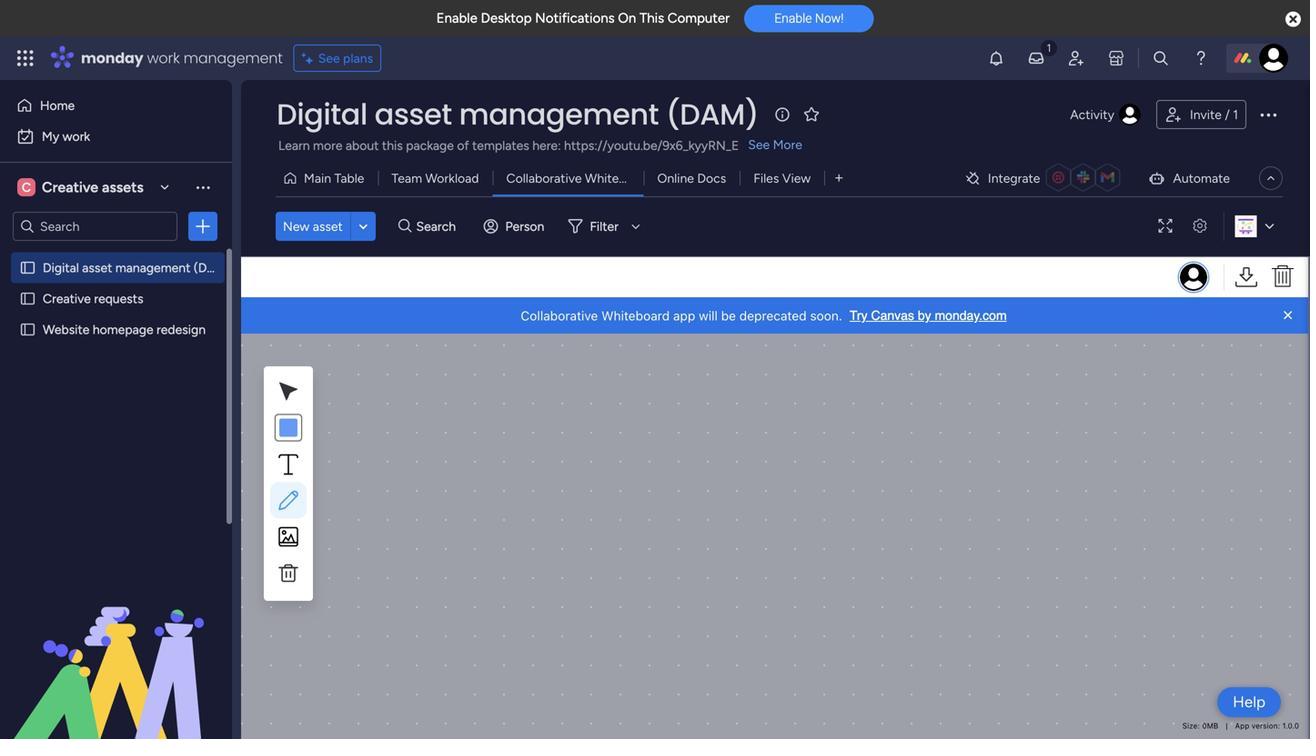 Task type: locate. For each thing, give the bounding box(es) containing it.
enable now! button
[[744, 5, 874, 32]]

workload
[[425, 171, 479, 186]]

0 horizontal spatial (dam)
[[194, 260, 231, 276]]

work right monday
[[147, 48, 180, 68]]

creative inside workspace selection 'element'
[[42, 179, 98, 196]]

enable inside enable now! 'button'
[[774, 11, 812, 26]]

list box
[[0, 249, 232, 591]]

Search in workspace field
[[38, 216, 152, 237]]

0 vertical spatial public board image
[[19, 259, 36, 277]]

0 horizontal spatial digital
[[43, 260, 79, 276]]

0 vertical spatial asset
[[375, 94, 452, 135]]

1 vertical spatial management
[[459, 94, 659, 135]]

creative requests
[[43, 291, 143, 307]]

creative
[[42, 179, 98, 196], [43, 291, 91, 307]]

creative right the workspace image
[[42, 179, 98, 196]]

online
[[657, 171, 694, 186]]

options image
[[1257, 104, 1279, 126], [194, 217, 212, 236]]

invite
[[1190, 107, 1222, 122]]

enable for enable now!
[[774, 11, 812, 26]]

digital up more
[[277, 94, 367, 135]]

asset right new
[[313, 219, 343, 234]]

Search field
[[412, 214, 466, 239]]

my
[[42, 129, 59, 144]]

enable now!
[[774, 11, 844, 26]]

(dam)
[[666, 94, 759, 135], [194, 260, 231, 276]]

new asset
[[283, 219, 343, 234]]

asset up creative requests
[[82, 260, 112, 276]]

1 enable from the left
[[436, 10, 478, 26]]

templates
[[472, 138, 529, 153]]

1 horizontal spatial digital asset management (dam)
[[277, 94, 759, 135]]

1 vertical spatial creative
[[43, 291, 91, 307]]

enable left now!
[[774, 11, 812, 26]]

desktop
[[481, 10, 532, 26]]

1
[[1233, 107, 1238, 122]]

work inside option
[[62, 129, 90, 144]]

enable
[[436, 10, 478, 26], [774, 11, 812, 26]]

digital up creative requests
[[43, 260, 79, 276]]

1 vertical spatial see
[[748, 137, 770, 152]]

more
[[773, 137, 802, 152]]

show board description image
[[772, 106, 793, 124]]

0 vertical spatial see
[[318, 50, 340, 66]]

automate
[[1173, 171, 1230, 186]]

1 horizontal spatial enable
[[774, 11, 812, 26]]

0 horizontal spatial options image
[[194, 217, 212, 236]]

digital asset management (dam) up the requests
[[43, 260, 231, 276]]

settings image
[[1186, 220, 1215, 233]]

digital
[[277, 94, 367, 135], [43, 260, 79, 276]]

dapulse close image
[[1286, 10, 1301, 29]]

(dam) inside list box
[[194, 260, 231, 276]]

1 vertical spatial public board image
[[19, 321, 36, 338]]

1 horizontal spatial see
[[748, 137, 770, 152]]

public board image up public board image
[[19, 259, 36, 277]]

person button
[[476, 212, 555, 241]]

files
[[754, 171, 779, 186]]

0 horizontal spatial enable
[[436, 10, 478, 26]]

person
[[505, 219, 544, 234]]

asset
[[375, 94, 452, 135], [313, 219, 343, 234], [82, 260, 112, 276]]

creative for creative requests
[[43, 291, 91, 307]]

help image
[[1192, 49, 1210, 67]]

(dam) up docs
[[666, 94, 759, 135]]

1 vertical spatial asset
[[313, 219, 343, 234]]

0 vertical spatial options image
[[1257, 104, 1279, 126]]

this
[[640, 10, 664, 26]]

management inside list box
[[115, 260, 190, 276]]

v2 search image
[[398, 216, 412, 237]]

work right my in the left of the page
[[62, 129, 90, 144]]

integrate
[[988, 171, 1040, 186]]

2 vertical spatial asset
[[82, 260, 112, 276]]

website homepage redesign
[[43, 322, 206, 338]]

1 horizontal spatial work
[[147, 48, 180, 68]]

computer
[[668, 10, 730, 26]]

see
[[318, 50, 340, 66], [748, 137, 770, 152]]

help button
[[1218, 688, 1281, 718]]

0 horizontal spatial work
[[62, 129, 90, 144]]

0 horizontal spatial see
[[318, 50, 340, 66]]

options image down workspace options image
[[194, 217, 212, 236]]

enable left desktop
[[436, 10, 478, 26]]

update feed image
[[1027, 49, 1045, 67]]

work for monday
[[147, 48, 180, 68]]

1 horizontal spatial digital
[[277, 94, 367, 135]]

about
[[346, 138, 379, 153]]

my work
[[42, 129, 90, 144]]

new
[[283, 219, 310, 234]]

activity button
[[1063, 100, 1149, 129]]

management
[[184, 48, 283, 68], [459, 94, 659, 135], [115, 260, 190, 276]]

online docs button
[[644, 164, 740, 193]]

0 vertical spatial management
[[184, 48, 283, 68]]

digital asset management (dam)
[[277, 94, 759, 135], [43, 260, 231, 276]]

digital asset management (dam) up templates at top left
[[277, 94, 759, 135]]

1 vertical spatial digital asset management (dam)
[[43, 260, 231, 276]]

1 vertical spatial digital
[[43, 260, 79, 276]]

1 horizontal spatial asset
[[313, 219, 343, 234]]

0 vertical spatial (dam)
[[666, 94, 759, 135]]

asset inside button
[[313, 219, 343, 234]]

1 public board image from the top
[[19, 259, 36, 277]]

work
[[147, 48, 180, 68], [62, 129, 90, 144]]

1 vertical spatial (dam)
[[194, 260, 231, 276]]

collaborative whiteboard online docs
[[506, 171, 726, 186]]

options image right the 1
[[1257, 104, 1279, 126]]

view
[[782, 171, 811, 186]]

monday work management
[[81, 48, 283, 68]]

0 vertical spatial digital asset management (dam)
[[277, 94, 759, 135]]

open full screen image
[[1151, 220, 1180, 233]]

2 enable from the left
[[774, 11, 812, 26]]

public board image
[[19, 259, 36, 277], [19, 321, 36, 338]]

see left plans
[[318, 50, 340, 66]]

whiteboard
[[585, 171, 652, 186]]

option
[[0, 252, 232, 255]]

collapse board header image
[[1264, 171, 1278, 186]]

0 vertical spatial creative
[[42, 179, 98, 196]]

1 horizontal spatial options image
[[1257, 104, 1279, 126]]

1 vertical spatial work
[[62, 129, 90, 144]]

assets
[[102, 179, 144, 196]]

0 vertical spatial work
[[147, 48, 180, 68]]

public board image down public board image
[[19, 321, 36, 338]]

select product image
[[16, 49, 35, 67]]

1 image
[[1041, 37, 1057, 58]]

0 vertical spatial digital
[[277, 94, 367, 135]]

here:
[[532, 138, 561, 153]]

see inside button
[[318, 50, 340, 66]]

see left more
[[748, 137, 770, 152]]

(dam) up redesign
[[194, 260, 231, 276]]

see more link
[[746, 136, 804, 154]]

add view image
[[835, 172, 843, 185]]

creative for creative assets
[[42, 179, 98, 196]]

asset up package
[[375, 94, 452, 135]]

learn more about this package of templates here: https://youtu.be/9x6_kyyrn_e see more
[[278, 137, 802, 153]]

0 horizontal spatial digital asset management (dam)
[[43, 260, 231, 276]]

integrate button
[[957, 159, 1133, 197]]

notifications image
[[987, 49, 1005, 67]]

creative up website
[[43, 291, 91, 307]]

2 public board image from the top
[[19, 321, 36, 338]]

my work option
[[11, 122, 221, 151]]

2 vertical spatial management
[[115, 260, 190, 276]]

lottie animation image
[[0, 556, 232, 740]]

team
[[392, 171, 422, 186]]

creative inside list box
[[43, 291, 91, 307]]



Task type: vqa. For each thing, say whether or not it's contained in the screenshot.
you'd
no



Task type: describe. For each thing, give the bounding box(es) containing it.
invite / 1 button
[[1156, 100, 1247, 129]]

work for my
[[62, 129, 90, 144]]

home
[[40, 98, 75, 113]]

monday marketplace image
[[1107, 49, 1126, 67]]

public board image for website homepage redesign
[[19, 321, 36, 338]]

docs
[[697, 171, 726, 186]]

enable desktop notifications on this computer
[[436, 10, 730, 26]]

redesign
[[157, 322, 206, 338]]

invite / 1
[[1190, 107, 1238, 122]]

of
[[457, 138, 469, 153]]

activity
[[1070, 107, 1115, 122]]

add to favorites image
[[803, 105, 821, 123]]

plans
[[343, 50, 373, 66]]

my work link
[[11, 122, 221, 151]]

see plans
[[318, 50, 373, 66]]

1 vertical spatial options image
[[194, 217, 212, 236]]

home link
[[11, 91, 221, 120]]

see plans button
[[294, 45, 381, 72]]

workspace selection element
[[17, 177, 146, 198]]

requests
[[94, 291, 143, 307]]

automate button
[[1140, 164, 1237, 193]]

website
[[43, 322, 90, 338]]

learn
[[278, 138, 310, 153]]

https://youtu.be/9x6_kyyrn_e
[[564, 138, 739, 153]]

angle down image
[[359, 220, 368, 233]]

now!
[[815, 11, 844, 26]]

search everything image
[[1152, 49, 1170, 67]]

public board image for digital asset management (dam)
[[19, 259, 36, 277]]

2 horizontal spatial asset
[[375, 94, 452, 135]]

lottie animation element
[[0, 556, 232, 740]]

john smith image
[[1259, 44, 1288, 73]]

home option
[[11, 91, 221, 120]]

list box containing digital asset management (dam)
[[0, 249, 232, 591]]

Digital asset management (DAM) field
[[272, 94, 763, 135]]

notifications
[[535, 10, 615, 26]]

package
[[406, 138, 454, 153]]

files view
[[754, 171, 811, 186]]

on
[[618, 10, 636, 26]]

collaborative
[[506, 171, 582, 186]]

main table
[[304, 171, 364, 186]]

files view button
[[740, 164, 825, 193]]

see inside learn more about this package of templates here: https://youtu.be/9x6_kyyrn_e see more
[[748, 137, 770, 152]]

monday
[[81, 48, 143, 68]]

creative assets
[[42, 179, 144, 196]]

team workload
[[392, 171, 479, 186]]

invite members image
[[1067, 49, 1085, 67]]

public board image
[[19, 290, 36, 308]]

filter button
[[561, 212, 647, 241]]

0 horizontal spatial asset
[[82, 260, 112, 276]]

main table button
[[276, 164, 378, 193]]

more
[[313, 138, 343, 153]]

workspace image
[[17, 177, 35, 197]]

filter
[[590, 219, 619, 234]]

homepage
[[93, 322, 153, 338]]

table
[[334, 171, 364, 186]]

/
[[1225, 107, 1230, 122]]

this
[[382, 138, 403, 153]]

c
[[22, 180, 31, 195]]

team workload button
[[378, 164, 493, 193]]

1 horizontal spatial (dam)
[[666, 94, 759, 135]]

workspace options image
[[194, 178, 212, 196]]

arrow down image
[[625, 216, 647, 237]]

main
[[304, 171, 331, 186]]

enable for enable desktop notifications on this computer
[[436, 10, 478, 26]]

collaborative whiteboard button
[[493, 164, 652, 193]]

new asset button
[[276, 212, 350, 241]]

help
[[1233, 693, 1266, 712]]



